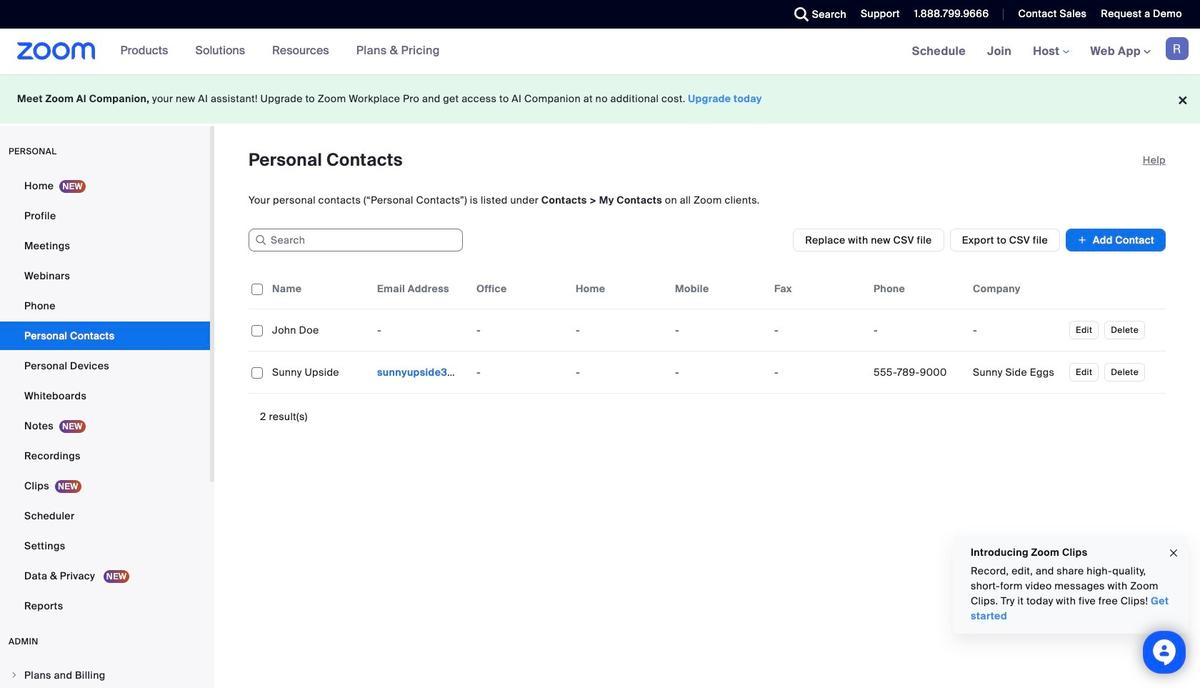 Task type: describe. For each thing, give the bounding box(es) containing it.
profile picture image
[[1166, 37, 1189, 60]]

product information navigation
[[110, 29, 451, 74]]

Search Contacts Input text field
[[249, 229, 463, 252]]



Task type: locate. For each thing, give the bounding box(es) containing it.
application
[[249, 269, 1166, 394]]

banner
[[0, 29, 1201, 75]]

footer
[[0, 74, 1201, 124]]

meetings navigation
[[902, 29, 1201, 75]]

personal menu menu
[[0, 172, 210, 622]]

close image
[[1168, 545, 1180, 561]]

menu item
[[0, 662, 210, 688]]

zoom logo image
[[17, 42, 95, 60]]

add image
[[1078, 233, 1088, 247]]

right image
[[10, 671, 19, 680]]

cell
[[868, 316, 968, 344], [968, 316, 1067, 344], [372, 358, 471, 387], [868, 358, 968, 387], [968, 358, 1067, 387]]



Task type: vqa. For each thing, say whether or not it's contained in the screenshot.
footer
yes



